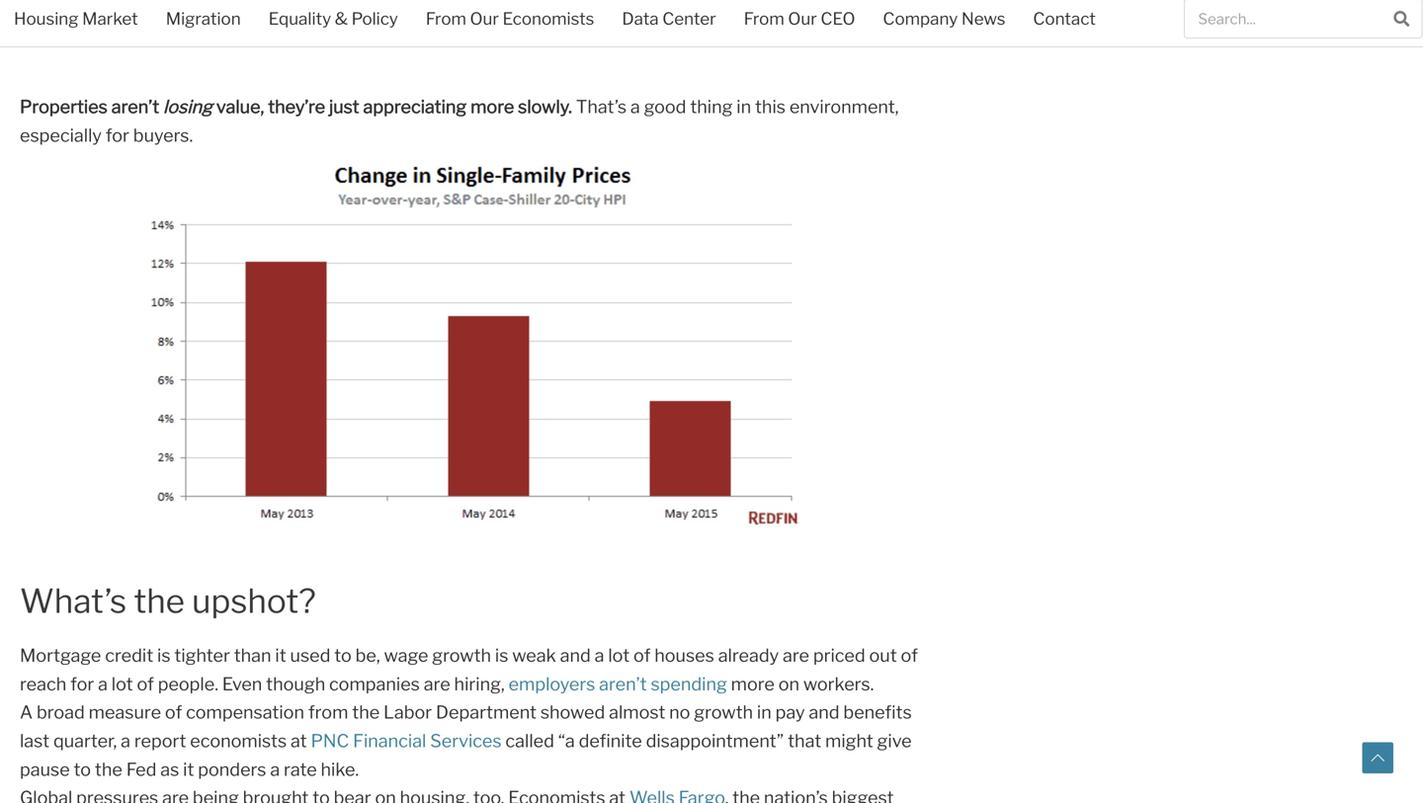 Task type: locate. For each thing, give the bounding box(es) containing it.
0 vertical spatial are
[[783, 645, 810, 667]]

1 horizontal spatial and
[[809, 702, 840, 724]]

0 vertical spatial it
[[275, 645, 286, 667]]

case-shiller home prices image
[[142, 150, 806, 530]]

the inside called "a definite disappointment" that might give pause to the fed as it ponders a rate hike.
[[95, 759, 122, 781]]

None search field
[[1184, 0, 1423, 39]]

even
[[222, 674, 262, 695]]

are
[[783, 645, 810, 667], [424, 674, 450, 695]]

search image
[[1394, 11, 1410, 26]]

0 horizontal spatial in
[[737, 96, 751, 118]]

lot
[[608, 645, 630, 667], [112, 674, 133, 695]]

to down quarter,
[[74, 759, 91, 781]]

lot up "employers aren't spending"
[[608, 645, 630, 667]]

economists
[[190, 731, 287, 752]]

and down workers.
[[809, 702, 840, 724]]

pay
[[776, 702, 805, 724]]

0 vertical spatial to
[[334, 645, 352, 667]]

rate
[[284, 759, 317, 781]]

thing
[[690, 96, 733, 118]]

Search... search field
[[1185, 0, 1382, 38]]

1 horizontal spatial growth
[[694, 702, 753, 724]]

0 vertical spatial and
[[560, 645, 591, 667]]

tighter
[[174, 645, 230, 667]]

the up credit
[[134, 582, 185, 621]]

2 our from the left
[[788, 8, 817, 29]]

migration
[[166, 8, 241, 29]]

it right as
[[183, 759, 194, 781]]

1 vertical spatial and
[[809, 702, 840, 724]]

1 from from the left
[[426, 8, 466, 29]]

it right than in the bottom of the page
[[275, 645, 286, 667]]

0 horizontal spatial to
[[74, 759, 91, 781]]

upshot?
[[192, 582, 316, 621]]

employers
[[509, 674, 595, 695]]

called "a definite disappointment" that might give pause to the fed as it ponders a rate hike.
[[20, 731, 912, 781]]

from
[[426, 8, 466, 29], [744, 8, 785, 29]]

mortgage credit is tighter than it used to be, wage growth is weak and a lot of houses already are priced out of reach for a lot of people. even though companies are hiring,
[[20, 645, 918, 695]]

company
[[883, 8, 958, 29]]

1 horizontal spatial is
[[495, 645, 509, 667]]

1 vertical spatial lot
[[112, 674, 133, 695]]

is left weak
[[495, 645, 509, 667]]

1 vertical spatial it
[[183, 759, 194, 781]]

0 vertical spatial growth
[[432, 645, 491, 667]]

out
[[869, 645, 897, 667]]

1 horizontal spatial more
[[731, 674, 775, 695]]

0 horizontal spatial our
[[470, 8, 499, 29]]

our inside "link"
[[788, 8, 817, 29]]

than
[[234, 645, 271, 667]]

to
[[334, 645, 352, 667], [74, 759, 91, 781]]

0 horizontal spatial is
[[157, 645, 171, 667]]

disappointment"
[[646, 731, 784, 752]]

from left ceo
[[744, 8, 785, 29]]

0 horizontal spatial aren't
[[111, 96, 159, 118]]

lot up measure
[[112, 674, 133, 695]]

1 vertical spatial are
[[424, 674, 450, 695]]

1 horizontal spatial in
[[757, 702, 772, 724]]

0 horizontal spatial the
[[95, 759, 122, 781]]

company news link
[[869, 0, 1020, 42]]

more down already
[[731, 674, 775, 695]]

reach
[[20, 674, 66, 695]]

that's a good thing in this environment, especially for buyers.
[[20, 96, 899, 146]]

from right policy
[[426, 8, 466, 29]]

0 horizontal spatial and
[[560, 645, 591, 667]]

is
[[157, 645, 171, 667], [495, 645, 509, 667]]

be,
[[355, 645, 380, 667]]

0 vertical spatial for
[[106, 125, 129, 146]]

are down wage
[[424, 674, 450, 695]]

data center link
[[608, 0, 730, 42]]

0 vertical spatial aren't
[[111, 96, 159, 118]]

our for economists
[[470, 8, 499, 29]]

1 vertical spatial more
[[731, 674, 775, 695]]

1 horizontal spatial it
[[275, 645, 286, 667]]

a left good
[[631, 96, 640, 118]]

0 vertical spatial in
[[737, 96, 751, 118]]

buyers.
[[133, 125, 193, 146]]

1 vertical spatial in
[[757, 702, 772, 724]]

0 horizontal spatial more
[[471, 96, 514, 118]]

from our economists
[[426, 8, 594, 29]]

1 vertical spatial growth
[[694, 702, 753, 724]]

in left pay
[[757, 702, 772, 724]]

0 horizontal spatial lot
[[112, 674, 133, 695]]

growth up the disappointment"
[[694, 702, 753, 724]]

1 vertical spatial the
[[95, 759, 122, 781]]

more
[[471, 96, 514, 118], [731, 674, 775, 695]]

1 horizontal spatial to
[[334, 645, 352, 667]]

1 vertical spatial aren't
[[599, 674, 647, 695]]

equality
[[269, 8, 331, 29]]

employers aren't spending link
[[509, 674, 727, 695]]

1 horizontal spatial for
[[106, 125, 129, 146]]

news
[[962, 8, 1006, 29]]

no
[[669, 702, 690, 724]]

aren't up 'buyers.'
[[111, 96, 159, 118]]

growth
[[432, 645, 491, 667], [694, 702, 753, 724]]

more left the slowly.
[[471, 96, 514, 118]]

a down measure
[[121, 731, 131, 752]]

1 is from the left
[[157, 645, 171, 667]]

for inside that's a good thing in this environment, especially for buyers.
[[106, 125, 129, 146]]

2 from from the left
[[744, 8, 785, 29]]

losing
[[163, 96, 213, 118]]

in left this
[[737, 96, 751, 118]]

1 vertical spatial for
[[70, 674, 94, 695]]

for down mortgage
[[70, 674, 94, 695]]

a inside called "a definite disappointment" that might give pause to the fed as it ponders a rate hike.
[[270, 759, 280, 781]]

properties
[[20, 96, 108, 118]]

is right credit
[[157, 645, 171, 667]]

1 our from the left
[[470, 8, 499, 29]]

of right out
[[901, 645, 918, 667]]

and up employers
[[560, 645, 591, 667]]

the left fed
[[95, 759, 122, 781]]

ponders
[[198, 759, 266, 781]]

for
[[106, 125, 129, 146], [70, 674, 94, 695]]

to inside called "a definite disappointment" that might give pause to the fed as it ponders a rate hike.
[[74, 759, 91, 781]]

aren't up almost
[[599, 674, 647, 695]]

1 horizontal spatial aren't
[[599, 674, 647, 695]]

from for from our ceo
[[744, 8, 785, 29]]

0 horizontal spatial growth
[[432, 645, 491, 667]]

home prices image
[[142, 0, 806, 65]]

in
[[737, 96, 751, 118], [757, 702, 772, 724]]

growth up hiring,
[[432, 645, 491, 667]]

as
[[160, 759, 179, 781]]

called
[[506, 731, 554, 752]]

to left be,
[[334, 645, 352, 667]]

1 horizontal spatial our
[[788, 8, 817, 29]]

aren't
[[111, 96, 159, 118], [599, 674, 647, 695]]

from for from our economists
[[426, 8, 466, 29]]

economists
[[503, 8, 594, 29]]

fed
[[126, 759, 157, 781]]

of
[[634, 645, 651, 667], [901, 645, 918, 667], [137, 674, 154, 695], [165, 702, 182, 724]]

for left 'buyers.'
[[106, 125, 129, 146]]

0 vertical spatial lot
[[608, 645, 630, 667]]

financial
[[353, 731, 426, 752]]

contact
[[1033, 8, 1096, 29]]

contact link
[[1020, 0, 1110, 42]]

might
[[825, 731, 874, 752]]

are up on
[[783, 645, 810, 667]]

almost
[[609, 702, 666, 724]]

0 horizontal spatial it
[[183, 759, 194, 781]]

our left the economists
[[470, 8, 499, 29]]

1 horizontal spatial the
[[134, 582, 185, 621]]

market
[[82, 8, 138, 29]]

quarter,
[[53, 731, 117, 752]]

from inside "link"
[[744, 8, 785, 29]]

0 horizontal spatial from
[[426, 8, 466, 29]]

a left rate
[[270, 759, 280, 781]]

0 horizontal spatial are
[[424, 674, 450, 695]]

what's
[[20, 582, 127, 621]]

our left ceo
[[788, 8, 817, 29]]

a
[[631, 96, 640, 118], [595, 645, 604, 667], [98, 674, 108, 695], [121, 731, 131, 752], [270, 759, 280, 781]]

center
[[663, 8, 716, 29]]

department showed
[[436, 702, 605, 724]]

of up the report at bottom
[[165, 702, 182, 724]]

a inside that's a good thing in this environment, especially for buyers.
[[631, 96, 640, 118]]

1 horizontal spatial from
[[744, 8, 785, 29]]

1 vertical spatial to
[[74, 759, 91, 781]]

to inside "mortgage credit is tighter than it used to be, wage growth is weak and a lot of houses already are priced out of reach for a lot of people. even though companies are hiring,"
[[334, 645, 352, 667]]

and
[[560, 645, 591, 667], [809, 702, 840, 724]]

companies
[[329, 674, 420, 695]]

0 vertical spatial more
[[471, 96, 514, 118]]

from
[[308, 702, 348, 724]]

this
[[755, 96, 786, 118]]

0 horizontal spatial for
[[70, 674, 94, 695]]

from our economists link
[[412, 0, 608, 42]]

good
[[644, 96, 687, 118]]

aren't for properties
[[111, 96, 159, 118]]

that's
[[576, 96, 627, 118]]

company news
[[883, 8, 1006, 29]]



Task type: vqa. For each thing, say whether or not it's contained in the screenshot.
2nd AUSTIN, from the left
no



Task type: describe. For each thing, give the bounding box(es) containing it.
ceo
[[821, 8, 856, 29]]

in inside that's a good thing in this environment, especially for buyers.
[[737, 96, 751, 118]]

2 is from the left
[[495, 645, 509, 667]]

just
[[329, 96, 359, 118]]

on
[[779, 674, 800, 695]]

at
[[291, 731, 307, 752]]

the labor
[[352, 702, 432, 724]]

pnc financial services link
[[311, 731, 502, 752]]

a up measure
[[98, 674, 108, 695]]

data center
[[622, 8, 716, 29]]

pnc
[[311, 731, 349, 752]]

give
[[877, 731, 912, 752]]

workers.
[[804, 674, 874, 695]]

credit
[[105, 645, 153, 667]]

used
[[290, 645, 331, 667]]

housing market link
[[0, 0, 152, 42]]

migration link
[[152, 0, 255, 42]]

report
[[134, 731, 186, 752]]

wage
[[384, 645, 428, 667]]

last
[[20, 731, 50, 752]]

definite
[[579, 731, 642, 752]]

properties aren't losing value, they're just appreciating more slowly.
[[20, 96, 572, 118]]

though
[[266, 674, 325, 695]]

housing market
[[14, 8, 138, 29]]

pause
[[20, 759, 70, 781]]

of down credit
[[137, 674, 154, 695]]

spending
[[651, 674, 727, 695]]

aren't for employers
[[599, 674, 647, 695]]

housing
[[14, 8, 79, 29]]

services
[[430, 731, 502, 752]]

measure
[[89, 702, 161, 724]]

"a
[[558, 731, 575, 752]]

hike.
[[321, 759, 359, 781]]

for inside "mortgage credit is tighter than it used to be, wage growth is weak and a lot of houses already are priced out of reach for a lot of people. even though companies are hiring,"
[[70, 674, 94, 695]]

mortgage
[[20, 645, 101, 667]]

data
[[622, 8, 659, 29]]

a broad
[[20, 702, 85, 724]]

slowly.
[[518, 96, 572, 118]]

it inside "mortgage credit is tighter than it used to be, wage growth is weak and a lot of houses already are priced out of reach for a lot of people. even though companies are hiring,"
[[275, 645, 286, 667]]

1 horizontal spatial lot
[[608, 645, 630, 667]]

priced
[[813, 645, 866, 667]]

1 horizontal spatial are
[[783, 645, 810, 667]]

from our ceo
[[744, 8, 856, 29]]

and inside more on workers. a broad measure of compensation from the labor department showed almost no growth in pay and benefits last quarter, a report economists at
[[809, 702, 840, 724]]

pnc financial services
[[311, 731, 502, 752]]

people.
[[158, 674, 218, 695]]

our for ceo
[[788, 8, 817, 29]]

a inside more on workers. a broad measure of compensation from the labor department showed almost no growth in pay and benefits last quarter, a report economists at
[[121, 731, 131, 752]]

appreciating
[[363, 96, 467, 118]]

houses
[[655, 645, 715, 667]]

employers aren't spending
[[509, 674, 727, 695]]

in inside more on workers. a broad measure of compensation from the labor department showed almost no growth in pay and benefits last quarter, a report economists at
[[757, 702, 772, 724]]

from our ceo link
[[730, 0, 869, 42]]

growth inside more on workers. a broad measure of compensation from the labor department showed almost no growth in pay and benefits last quarter, a report economists at
[[694, 702, 753, 724]]

policy
[[352, 8, 398, 29]]

benefits
[[844, 702, 912, 724]]

0 vertical spatial the
[[134, 582, 185, 621]]

that
[[788, 731, 822, 752]]

&
[[335, 8, 348, 29]]

already
[[718, 645, 779, 667]]

more inside more on workers. a broad measure of compensation from the labor department showed almost no growth in pay and benefits last quarter, a report economists at
[[731, 674, 775, 695]]

equality & policy link
[[255, 0, 412, 42]]

what's the upshot?
[[20, 582, 316, 621]]

hiring,
[[454, 674, 505, 695]]

equality & policy
[[269, 8, 398, 29]]

of inside more on workers. a broad measure of compensation from the labor department showed almost no growth in pay and benefits last quarter, a report economists at
[[165, 702, 182, 724]]

they're
[[268, 96, 325, 118]]

weak
[[512, 645, 556, 667]]

and inside "mortgage credit is tighter than it used to be, wage growth is weak and a lot of houses already are priced out of reach for a lot of people. even though companies are hiring,"
[[560, 645, 591, 667]]

it inside called "a definite disappointment" that might give pause to the fed as it ponders a rate hike.
[[183, 759, 194, 781]]

growth inside "mortgage credit is tighter than it used to be, wage growth is weak and a lot of houses already are priced out of reach for a lot of people. even though companies are hiring,"
[[432, 645, 491, 667]]

compensation
[[186, 702, 304, 724]]

especially
[[20, 125, 102, 146]]

environment,
[[790, 96, 899, 118]]

value,
[[216, 96, 264, 118]]

more on workers. a broad measure of compensation from the labor department showed almost no growth in pay and benefits last quarter, a report economists at
[[20, 674, 912, 752]]

of up "employers aren't spending" link
[[634, 645, 651, 667]]

a up "employers aren't spending"
[[595, 645, 604, 667]]



